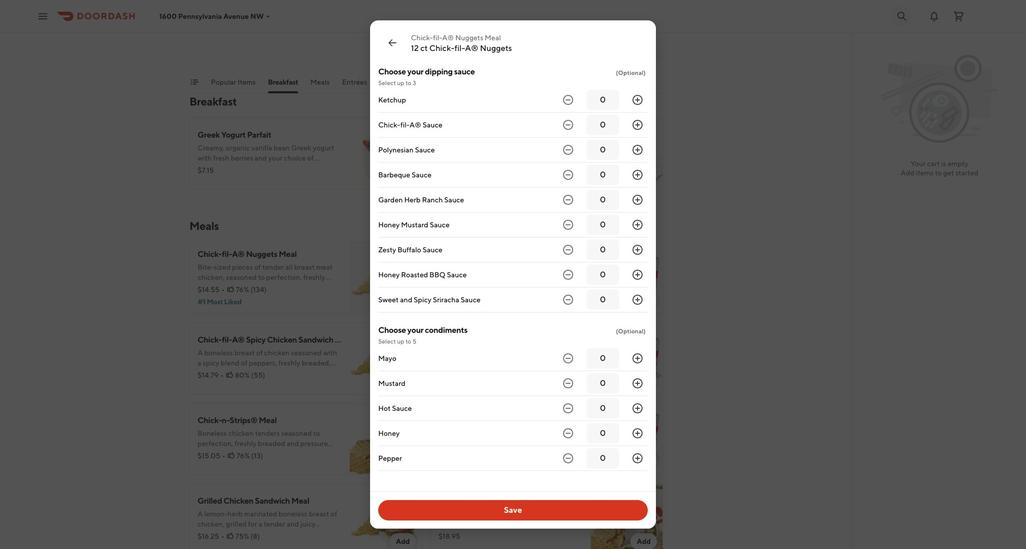 Task type: locate. For each thing, give the bounding box(es) containing it.
increase quantity by 1 image for zesty buffalo sauce
[[632, 244, 644, 256]]

76% (13)
[[478, 42, 504, 50], [237, 452, 263, 461]]

2 increase quantity by 1 image from the top
[[632, 169, 644, 181]]

breakfast down popular
[[189, 95, 237, 108]]

(13)
[[492, 42, 504, 50], [251, 452, 263, 461]]

0 vertical spatial (13)
[[492, 42, 504, 50]]

0 horizontal spatial (13)
[[251, 452, 263, 461]]

choose for choose your condiments
[[378, 326, 406, 335]]

your inside choose your condiments select up to 5
[[407, 326, 424, 335]]

80% (85)
[[476, 286, 506, 294]]

5 increase quantity by 1 image from the top
[[632, 378, 644, 390]]

add button for chick-fil-a® spicy chicken sandwich meal image
[[390, 373, 416, 389]]

greek up choice
[[291, 144, 311, 152]]

• for "grilled chicken sandwich meal" image
[[221, 533, 224, 541]]

chick-fil-a® deluxe meal image
[[350, 0, 422, 65], [591, 403, 663, 476]]

3 increase quantity by 1 image from the top
[[632, 219, 644, 231]]

add button for chick-fil-a® nuggets meal image
[[390, 292, 416, 308]]

0 horizontal spatial most
[[207, 298, 223, 306]]

freshly for the topmost chick-n-strips® meal image
[[476, 30, 497, 38]]

add for left chick-n-strips® meal image
[[396, 457, 410, 466]]

increase quantity by 1 image for mustard
[[632, 378, 644, 390]]

2 select from the top
[[378, 338, 396, 346]]

0 horizontal spatial greek
[[198, 130, 220, 140]]

0 vertical spatial chick-n-strips® meal boneless chicken tenders seasoned to perfection, freshly breaded and pressure cooked in 100% refined peanut oil.
[[439, 6, 569, 48]]

meal inside chick-fil-a® sandwich meal a boneless breast of chicken seasoned to perfection, freshly breaded, pressure cooked in 100% refined peanut oil.
[[524, 250, 541, 259]]

of inside greek yogurt parfait creamy, organic vanilla bean greek yogurt with fresh berries and your choice of toppings.
[[307, 154, 314, 162]]

(13) for the topmost chick-n-strips® meal image
[[492, 42, 504, 50]]

Current quantity is 0 number field
[[593, 94, 613, 106], [593, 119, 613, 131], [593, 144, 613, 156], [593, 170, 613, 181], [593, 195, 613, 206], [593, 220, 613, 231], [593, 245, 613, 256], [593, 270, 613, 281], [593, 295, 613, 306], [593, 353, 613, 365], [593, 378, 613, 390], [593, 403, 613, 415], [593, 428, 613, 440], [593, 453, 613, 465]]

$15.05 • for left chick-n-strips® meal image
[[198, 452, 225, 461]]

• for chick-fil-a® sandwich meal image
[[462, 286, 465, 294]]

6 increase quantity by 1 image from the top
[[632, 353, 644, 365]]

0 vertical spatial mustard
[[401, 221, 428, 229]]

10 current quantity is 0 number field from the top
[[593, 353, 613, 365]]

peanut for left chick-n-strips® meal image
[[275, 450, 298, 458]]

nuggets for chick-fil-a® nuggets meal 12 ct chick-fil-a® nuggets
[[455, 34, 483, 42]]

select up mayo
[[378, 338, 396, 346]]

4 increase quantity by 1 image from the top
[[632, 269, 644, 281]]

honey down garden
[[378, 221, 400, 229]]

0 vertical spatial pressure
[[541, 30, 569, 38]]

1 increase quantity by 1 image from the top
[[632, 119, 644, 131]]

current quantity is 0 number field for mayo
[[593, 353, 613, 365]]

1 vertical spatial breaded
[[258, 440, 285, 448]]

decrease quantity by 1 image for ketchup
[[562, 94, 574, 106]]

your up 3 on the top of the page
[[407, 67, 424, 77]]

2 vertical spatial oil.
[[300, 450, 309, 458]]

2 vertical spatial in
[[223, 450, 229, 458]]

0 vertical spatial your
[[407, 67, 424, 77]]

breakfast
[[268, 78, 298, 86], [189, 95, 237, 108]]

mustard down herb
[[401, 221, 428, 229]]

add for chick-fil-a® spicy chicken sandwich meal image
[[396, 377, 410, 385]]

started
[[956, 169, 979, 177]]

9 current quantity is 0 number field from the top
[[593, 295, 613, 306]]

1 vertical spatial chick-fil-a® deluxe meal
[[439, 416, 532, 426]]

76% for chick-fil-a® nuggets meal image
[[236, 286, 249, 294]]

choose inside choose your condiments select up to 5
[[378, 326, 406, 335]]

2 vertical spatial your
[[407, 326, 424, 335]]

0 horizontal spatial chick-fil-a® deluxe meal image
[[350, 0, 422, 65]]

0 vertical spatial sandwich
[[487, 250, 522, 259]]

0 horizontal spatial chicken
[[228, 430, 254, 438]]

increase quantity by 1 image
[[632, 94, 644, 106], [632, 169, 644, 181], [632, 194, 644, 206], [632, 244, 644, 256], [632, 294, 644, 306], [632, 353, 644, 365], [632, 428, 644, 440]]

1 decrease quantity by 1 image from the top
[[562, 94, 574, 106]]

your
[[407, 67, 424, 77], [268, 154, 283, 162], [407, 326, 424, 335]]

add button
[[390, 43, 416, 59], [390, 167, 416, 184], [631, 167, 657, 184], [390, 292, 416, 308], [631, 292, 657, 308], [390, 373, 416, 389], [631, 373, 657, 389], [390, 453, 416, 470], [631, 453, 657, 470], [390, 534, 416, 550], [631, 534, 657, 550]]

zesty buffalo sauce
[[378, 246, 443, 254]]

honey up pepper
[[378, 430, 400, 438]]

choose up mayo
[[378, 326, 406, 335]]

decrease quantity by 1 image for mayo
[[562, 353, 574, 365]]

1 honey from the top
[[378, 221, 400, 229]]

1 horizontal spatial chick-n-strips® meal boneless chicken tenders seasoned to perfection, freshly breaded and pressure cooked in 100% refined peanut oil.
[[439, 6, 569, 48]]

a® inside choose your dipping sauce group
[[410, 121, 421, 129]]

1 horizontal spatial most
[[449, 298, 465, 306]]

pressure inside chick-fil-a® sandwich meal a boneless breast of chicken seasoned to perfection, freshly breaded, pressure cooked in 100% refined peanut oil.
[[529, 274, 557, 282]]

0 vertical spatial cooked
[[439, 40, 463, 48]]

n- up chick-fil-a® nuggets meal 12 ct chick-fil-a® nuggets on the left top of the page
[[463, 6, 471, 15]]

5 current quantity is 0 number field from the top
[[593, 195, 613, 206]]

1 most from the left
[[207, 298, 223, 306]]

4 increase quantity by 1 image from the top
[[632, 244, 644, 256]]

0 horizontal spatial sandwich
[[255, 497, 290, 506]]

2 current quantity is 0 number field from the top
[[593, 119, 613, 131]]

$15.05 right ct
[[439, 42, 461, 50]]

liked
[[224, 298, 242, 306], [466, 298, 484, 306]]

honey for honey roasted bbq sauce
[[378, 271, 400, 279]]

3 decrease quantity by 1 image from the top
[[562, 194, 574, 206]]

cooked up grilled
[[198, 450, 222, 458]]

chick-
[[198, 6, 222, 15], [439, 6, 463, 15], [411, 34, 433, 42], [429, 43, 455, 53], [378, 121, 400, 129], [198, 250, 222, 259], [439, 250, 463, 259], [198, 335, 222, 345], [198, 416, 222, 426], [439, 416, 463, 426], [439, 497, 463, 506]]

pennsylvania
[[178, 12, 222, 20]]

$15.05 •
[[439, 42, 466, 50], [198, 452, 225, 461]]

decrease quantity by 1 image for honey mustard sauce
[[562, 219, 574, 231]]

nuggets
[[455, 34, 483, 42], [480, 43, 512, 53], [246, 250, 277, 259]]

pressure
[[541, 30, 569, 38], [529, 274, 557, 282], [300, 440, 328, 448]]

$15.05 for the topmost chick-n-strips® meal image
[[439, 42, 461, 50]]

6 decrease quantity by 1 image from the top
[[562, 353, 574, 365]]

1 vertical spatial deluxe
[[487, 416, 512, 426]]

3 current quantity is 0 number field from the top
[[593, 144, 613, 156]]

$15.05 • for the topmost chick-n-strips® meal image
[[439, 42, 466, 50]]

spicy inside choose your dipping sauce group
[[414, 296, 431, 304]]

6 current quantity is 0 number field from the top
[[593, 220, 613, 231]]

0 horizontal spatial chick-n-strips® meal image
[[350, 403, 422, 476]]

choose inside the choose your dipping sauce select up to 3
[[378, 67, 406, 77]]

• for left chick-n-strips® meal image
[[222, 452, 225, 461]]

11 current quantity is 0 number field from the top
[[593, 378, 613, 390]]

0 vertical spatial greek
[[198, 130, 220, 140]]

current quantity is 0 number field for pepper
[[593, 453, 613, 465]]

fil-
[[222, 6, 232, 15], [433, 34, 442, 42], [455, 43, 465, 53], [400, 121, 410, 129], [222, 250, 232, 259], [463, 250, 473, 259], [222, 335, 232, 345], [463, 416, 473, 426], [463, 497, 473, 506]]

1 liked from the left
[[224, 298, 242, 306]]

your inside greek yogurt parfait creamy, organic vanilla bean greek yogurt with fresh berries and your choice of toppings.
[[268, 154, 283, 162]]

1 horizontal spatial greek
[[291, 144, 311, 152]]

1 vertical spatial 80%
[[235, 372, 250, 380]]

bbq
[[430, 271, 446, 279]]

decrease quantity by 1 image
[[562, 119, 574, 131], [562, 144, 574, 156], [562, 269, 574, 281], [562, 294, 574, 306], [562, 378, 574, 390], [562, 428, 574, 440]]

choose for choose your dipping sauce
[[378, 67, 406, 77]]

add for fruit cup image
[[637, 172, 651, 180]]

0 horizontal spatial boneless
[[198, 430, 227, 438]]

add for bottom chick-fil-a® deluxe meal image
[[637, 457, 651, 466]]

items
[[238, 78, 256, 86]]

1 vertical spatial (13)
[[251, 452, 263, 461]]

2 vertical spatial cooked
[[198, 450, 222, 458]]

5 decrease quantity by 1 image from the top
[[562, 244, 574, 256]]

mustard up hot sauce
[[378, 380, 406, 388]]

n- for left chick-n-strips® meal image
[[222, 416, 230, 426]]

peanut for the topmost chick-n-strips® meal image
[[516, 40, 539, 48]]

with
[[198, 154, 212, 162]]

chick-n-strips® meal boneless chicken tenders seasoned to perfection, freshly breaded and pressure cooked in 100% refined peanut oil.
[[439, 6, 569, 48], [198, 416, 328, 458]]

0 vertical spatial breakfast
[[268, 78, 298, 86]]

$15.05 up grilled
[[198, 452, 220, 461]]

to inside the choose your dipping sauce select up to 3
[[406, 79, 411, 87]]

dialog
[[370, 20, 656, 529]]

chicken
[[267, 335, 297, 345], [224, 497, 253, 506]]

n- for the topmost chick-n-strips® meal image
[[463, 6, 471, 15]]

and for left chick-n-strips® meal image
[[287, 440, 299, 448]]

13 current quantity is 0 number field from the top
[[593, 428, 613, 440]]

(optional) inside choose your dipping sauce group
[[616, 69, 646, 77]]

0 vertical spatial 76%
[[478, 42, 491, 50]]

liked down 76% (134)
[[224, 298, 242, 306]]

0 vertical spatial peanut
[[516, 40, 539, 48]]

mustard inside choose your dipping sauce group
[[401, 221, 428, 229]]

chicken inside chick-fil-a® sandwich meal a boneless breast of chicken seasoned to perfection, freshly breaded, pressure cooked in 100% refined peanut oil.
[[505, 263, 531, 272]]

breakfast right items
[[268, 78, 298, 86]]

0 items, open order cart image
[[953, 10, 965, 22]]

chick-fil-a® cool wrap meal
[[439, 497, 545, 506]]

of
[[307, 154, 314, 162], [497, 263, 504, 272]]

chick-fil-a® spicy chicken sandwich meal image
[[350, 323, 422, 395]]

polynesian
[[378, 146, 414, 154]]

breaded for the topmost chick-n-strips® meal image
[[499, 30, 526, 38]]

#3
[[439, 298, 448, 306]]

spicy left #3
[[414, 296, 431, 304]]

$15.05 • up grilled
[[198, 452, 225, 461]]

2 increase quantity by 1 image from the top
[[632, 144, 644, 156]]

1600
[[159, 12, 177, 20]]

0 vertical spatial honey
[[378, 221, 400, 229]]

100%
[[472, 40, 490, 48], [472, 284, 490, 292], [231, 450, 249, 458]]

add for top chick-fil-a® deluxe meal image
[[396, 47, 410, 55]]

3 increase quantity by 1 image from the top
[[632, 194, 644, 206]]

1 horizontal spatial (13)
[[492, 42, 504, 50]]

strips® down 80% (55)
[[230, 416, 257, 426]]

sides button
[[379, 77, 397, 93]]

2 honey from the top
[[378, 271, 400, 279]]

and inside choose your dipping sauce group
[[400, 296, 412, 304]]

0 vertical spatial chicken
[[267, 335, 297, 345]]

add button for chick-fil-a® cool wrap meal image
[[631, 534, 657, 550]]

1 vertical spatial oil.
[[541, 284, 550, 292]]

your down bean
[[268, 154, 283, 162]]

in inside chick-fil-a® sandwich meal a boneless breast of chicken seasoned to perfection, freshly breaded, pressure cooked in 100% refined peanut oil.
[[464, 284, 470, 292]]

most down $14.39 •
[[449, 298, 465, 306]]

2 vertical spatial freshly
[[235, 440, 256, 448]]

peanut
[[516, 40, 539, 48], [516, 284, 539, 292], [275, 450, 298, 458]]

0 vertical spatial deluxe
[[246, 6, 271, 15]]

up left 5
[[397, 338, 404, 346]]

8 current quantity is 0 number field from the top
[[593, 270, 613, 281]]

sauce up the garden herb ranch sauce
[[412, 171, 432, 179]]

2 vertical spatial peanut
[[275, 450, 298, 458]]

increase quantity by 1 image for mayo
[[632, 353, 644, 365]]

1 horizontal spatial of
[[497, 263, 504, 272]]

decrease quantity by 1 image for garden herb ranch sauce
[[562, 194, 574, 206]]

100% inside chick-fil-a® sandwich meal a boneless breast of chicken seasoned to perfection, freshly breaded, pressure cooked in 100% refined peanut oil.
[[472, 284, 490, 292]]

0 vertical spatial breaded
[[499, 30, 526, 38]]

select inside the choose your dipping sauce select up to 3
[[378, 79, 396, 87]]

1 horizontal spatial chick-n-strips® meal image
[[591, 0, 663, 65]]

5
[[413, 338, 416, 346]]

barbeque
[[378, 171, 410, 179]]

0 horizontal spatial tenders
[[255, 430, 280, 438]]

0 vertical spatial 100%
[[472, 40, 490, 48]]

your for choose your condiments
[[407, 326, 424, 335]]

add for chick-fil-a® cool wrap meal image
[[637, 538, 651, 546]]

deluxe for bottom chick-fil-a® deluxe meal image
[[487, 416, 512, 426]]

1 vertical spatial chicken
[[224, 497, 253, 506]]

0 vertical spatial tenders
[[496, 19, 521, 28]]

$15.05 • right ct
[[439, 42, 466, 50]]

2 most from the left
[[449, 298, 465, 306]]

fruit cup image
[[591, 117, 663, 190]]

increase quantity by 1 image for garden herb ranch sauce
[[632, 194, 644, 206]]

2 vertical spatial perfection,
[[198, 440, 233, 448]]

100% up sauce
[[472, 40, 490, 48]]

tenders
[[496, 19, 521, 28], [255, 430, 280, 438]]

and inside greek yogurt parfait creamy, organic vanilla bean greek yogurt with fresh berries and your choice of toppings.
[[255, 154, 267, 162]]

chicken
[[469, 19, 495, 28], [505, 263, 531, 272], [228, 430, 254, 438]]

current quantity is 0 number field for sweet and spicy sriracha sauce
[[593, 295, 613, 306]]

to
[[554, 19, 561, 28], [406, 79, 411, 87], [935, 169, 942, 177], [564, 263, 571, 272], [406, 338, 411, 346], [313, 430, 320, 438]]

7 current quantity is 0 number field from the top
[[593, 245, 613, 256]]

current quantity is 0 number field for mustard
[[593, 378, 613, 390]]

75%
[[235, 533, 249, 541]]

1 (optional) from the top
[[616, 69, 646, 77]]

greek
[[198, 130, 220, 140], [291, 144, 311, 152]]

boneless for the topmost chick-n-strips® meal image
[[439, 19, 468, 28]]

tenders for left chick-n-strips® meal image
[[255, 430, 280, 438]]

$15.05 for left chick-n-strips® meal image
[[198, 452, 220, 461]]

meals
[[310, 78, 330, 86], [189, 220, 219, 233]]

increase quantity by 1 image for sweet and spicy sriracha sauce
[[632, 294, 644, 306]]

0 horizontal spatial 80%
[[235, 372, 250, 380]]

ct
[[420, 43, 428, 53]]

1 vertical spatial seasoned
[[532, 263, 563, 272]]

notification bell image
[[928, 10, 940, 22]]

chick- inside choose your dipping sauce group
[[378, 121, 400, 129]]

4 current quantity is 0 number field from the top
[[593, 170, 613, 181]]

1 horizontal spatial sandwich
[[298, 335, 333, 345]]

sauce down chick-fil-a® sauce
[[415, 146, 435, 154]]

1 horizontal spatial chick-fil-a® deluxe meal image
[[591, 403, 663, 476]]

increase quantity by 1 image
[[632, 119, 644, 131], [632, 144, 644, 156], [632, 219, 644, 231], [632, 269, 644, 281], [632, 378, 644, 390], [632, 403, 644, 415], [632, 453, 644, 465]]

decrease quantity by 1 image
[[562, 94, 574, 106], [562, 169, 574, 181], [562, 194, 574, 206], [562, 219, 574, 231], [562, 244, 574, 256], [562, 353, 574, 365], [562, 403, 574, 415], [562, 453, 574, 465]]

refined for the topmost chick-n-strips® meal image
[[491, 40, 515, 48]]

decrease quantity by 1 image for zesty buffalo sauce
[[562, 244, 574, 256]]

cooked for the topmost chick-n-strips® meal image
[[439, 40, 463, 48]]

seasoned
[[522, 19, 553, 28], [532, 263, 563, 272], [281, 430, 312, 438]]

up inside the choose your dipping sauce select up to 3
[[397, 79, 404, 87]]

save
[[504, 506, 522, 516]]

6 increase quantity by 1 image from the top
[[632, 403, 644, 415]]

fil- inside chick-fil-a® sandwich meal a boneless breast of chicken seasoned to perfection, freshly breaded, pressure cooked in 100% refined peanut oil.
[[463, 250, 473, 259]]

0 vertical spatial $15.05
[[439, 42, 461, 50]]

80% left "(85)"
[[476, 286, 491, 294]]

in for the topmost chick-n-strips® meal image
[[464, 40, 470, 48]]

choose your condiments select up to 5
[[378, 326, 468, 346]]

oil. for left chick-n-strips® meal image
[[300, 450, 309, 458]]

increase quantity by 1 image for polynesian sauce
[[632, 144, 644, 156]]

1 decrease quantity by 1 image from the top
[[562, 119, 574, 131]]

honey mustard sauce
[[378, 221, 450, 229]]

current quantity is 0 number field for honey mustard sauce
[[593, 220, 613, 231]]

7 decrease quantity by 1 image from the top
[[562, 403, 574, 415]]

boneless
[[445, 263, 474, 272]]

0 horizontal spatial breakfast
[[189, 95, 237, 108]]

$14.55 •
[[198, 286, 225, 294]]

0 vertical spatial select
[[378, 79, 396, 87]]

$15.05
[[439, 42, 461, 50], [198, 452, 220, 461]]

1 horizontal spatial strips®
[[471, 6, 498, 15]]

1 vertical spatial cooked
[[439, 284, 463, 292]]

0 vertical spatial (optional)
[[616, 69, 646, 77]]

75% (8)
[[235, 533, 260, 541]]

1 choose from the top
[[378, 67, 406, 77]]

liked for chick-fil-a® sandwich meal
[[466, 298, 484, 306]]

1 vertical spatial boneless
[[198, 430, 227, 438]]

meal inside chick-fil-a® nuggets meal 12 ct chick-fil-a® nuggets
[[485, 34, 501, 42]]

sauce right hot
[[392, 405, 412, 413]]

100% up grilled chicken sandwich meal
[[231, 450, 249, 458]]

chick-n-strips® meal image
[[591, 0, 663, 65], [350, 403, 422, 476]]

chicken for left chick-n-strips® meal image
[[228, 430, 254, 438]]

select
[[378, 79, 396, 87], [378, 338, 396, 346]]

n- down $14.79 •
[[222, 416, 230, 426]]

1 vertical spatial chicken
[[505, 263, 531, 272]]

select up ketchup
[[378, 79, 396, 87]]

greek up creamy,
[[198, 130, 220, 140]]

2 choose from the top
[[378, 326, 406, 335]]

76% (134)
[[236, 286, 267, 294]]

2 decrease quantity by 1 image from the top
[[562, 144, 574, 156]]

chick-fil-a® deluxe meal
[[198, 6, 291, 15], [439, 416, 532, 426]]

honey roasted bbq sauce
[[378, 271, 467, 279]]

sauce up a
[[423, 246, 443, 254]]

1 increase quantity by 1 image from the top
[[632, 94, 644, 106]]

honey for honey mustard sauce
[[378, 221, 400, 229]]

$14.79
[[198, 372, 219, 380]]

7 increase quantity by 1 image from the top
[[632, 428, 644, 440]]

honey up sweet
[[378, 271, 400, 279]]

1 horizontal spatial chicken
[[469, 19, 495, 28]]

0 horizontal spatial liked
[[224, 298, 242, 306]]

2 up from the top
[[397, 338, 404, 346]]

your cart is empty add items to get started
[[901, 160, 979, 177]]

choose
[[378, 67, 406, 77], [378, 326, 406, 335]]

0 vertical spatial chick-n-strips® meal image
[[591, 0, 663, 65]]

3 honey from the top
[[378, 430, 400, 438]]

3 decrease quantity by 1 image from the top
[[562, 269, 574, 281]]

liked down 80% (85)
[[466, 298, 484, 306]]

increase quantity by 1 image for honey
[[632, 428, 644, 440]]

decrease quantity by 1 image for and
[[562, 294, 574, 306]]

roasted
[[401, 271, 428, 279]]

your inside the choose your dipping sauce select up to 3
[[407, 67, 424, 77]]

0 horizontal spatial chick-n-strips® meal boneless chicken tenders seasoned to perfection, freshly breaded and pressure cooked in 100% refined peanut oil.
[[198, 416, 328, 458]]

1 current quantity is 0 number field from the top
[[593, 94, 613, 106]]

1 vertical spatial tenders
[[255, 430, 280, 438]]

up right sides
[[397, 79, 404, 87]]

choose up sides
[[378, 67, 406, 77]]

0 horizontal spatial of
[[307, 154, 314, 162]]

4 decrease quantity by 1 image from the top
[[562, 219, 574, 231]]

deluxe
[[246, 6, 271, 15], [487, 416, 512, 426]]

1 select from the top
[[378, 79, 396, 87]]

increase quantity by 1 image for honey roasted bbq sauce
[[632, 269, 644, 281]]

1 vertical spatial (optional)
[[616, 328, 646, 335]]

chick- inside chick-fil-a® sandwich meal a boneless breast of chicken seasoned to perfection, freshly breaded, pressure cooked in 100% refined peanut oil.
[[439, 250, 463, 259]]

(optional) inside choose your condiments group
[[616, 328, 646, 335]]

1 vertical spatial sandwich
[[298, 335, 333, 345]]

current quantity is 0 number field for polynesian sauce
[[593, 144, 613, 156]]

0 vertical spatial choose
[[378, 67, 406, 77]]

spicy chicken sandwich deluxe meal image
[[591, 323, 663, 395]]

dialog containing 12 ct chick-fil-a® nuggets
[[370, 20, 656, 529]]

1 horizontal spatial $15.05 •
[[439, 42, 466, 50]]

freshly inside chick-fil-a® sandwich meal a boneless breast of chicken seasoned to perfection, freshly breaded, pressure cooked in 100% refined peanut oil.
[[476, 274, 497, 282]]

1 vertical spatial select
[[378, 338, 396, 346]]

spicy up '(55)' at the left bottom of the page
[[246, 335, 266, 345]]

1 vertical spatial honey
[[378, 271, 400, 279]]

7 increase quantity by 1 image from the top
[[632, 453, 644, 465]]

polynesian sauce
[[378, 146, 435, 154]]

1 vertical spatial $15.05
[[198, 452, 220, 461]]

8 decrease quantity by 1 image from the top
[[562, 453, 574, 465]]

cooked
[[439, 40, 463, 48], [439, 284, 463, 292], [198, 450, 222, 458]]

current quantity is 0 number field for chick-fil-a® sauce
[[593, 119, 613, 131]]

grilled chicken sandwich meal image
[[350, 484, 422, 550]]

of right choice
[[307, 154, 314, 162]]

most down $14.55 •
[[207, 298, 223, 306]]

barbeque sauce
[[378, 171, 432, 179]]

1 vertical spatial peanut
[[516, 284, 539, 292]]

of inside chick-fil-a® sandwich meal a boneless breast of chicken seasoned to perfection, freshly breaded, pressure cooked in 100% refined peanut oil.
[[497, 263, 504, 272]]

1 vertical spatial pressure
[[529, 274, 557, 282]]

2 vertical spatial seasoned
[[281, 430, 312, 438]]

1 vertical spatial perfection,
[[439, 274, 474, 282]]

1600 pennsylvania avenue nw
[[159, 12, 264, 20]]

1 vertical spatial chick-n-strips® meal image
[[350, 403, 422, 476]]

4 decrease quantity by 1 image from the top
[[562, 294, 574, 306]]

organic
[[226, 144, 250, 152]]

0 vertical spatial oil.
[[541, 40, 550, 48]]

0 horizontal spatial 76% (13)
[[237, 452, 263, 461]]

2 vertical spatial honey
[[378, 430, 400, 438]]

0 horizontal spatial meals
[[189, 220, 219, 233]]

of right breast
[[497, 263, 504, 272]]

sandwich
[[487, 250, 522, 259], [298, 335, 333, 345], [255, 497, 290, 506]]

1 horizontal spatial chicken
[[267, 335, 297, 345]]

1 up from the top
[[397, 79, 404, 87]]

12
[[411, 43, 419, 53]]

76% for left chick-n-strips® meal image
[[237, 452, 250, 461]]

choose your condiments group
[[378, 325, 648, 472]]

hot
[[378, 405, 391, 413]]

1 vertical spatial spicy
[[246, 335, 266, 345]]

add
[[396, 47, 410, 55], [901, 169, 915, 177], [396, 172, 410, 180], [637, 172, 651, 180], [396, 296, 410, 304], [637, 296, 651, 304], [396, 377, 410, 385], [637, 377, 651, 385], [396, 457, 410, 466], [637, 457, 651, 466], [396, 538, 410, 546], [637, 538, 651, 546]]

perfection, inside chick-fil-a® sandwich meal a boneless breast of chicken seasoned to perfection, freshly breaded, pressure cooked in 100% refined peanut oil.
[[439, 274, 474, 282]]

1 vertical spatial n-
[[222, 416, 230, 426]]

100% left "(85)"
[[472, 284, 490, 292]]

12 current quantity is 0 number field from the top
[[593, 403, 613, 415]]

0 vertical spatial chick-fil-a® deluxe meal
[[198, 6, 291, 15]]

0 vertical spatial boneless
[[439, 19, 468, 28]]

2 (optional) from the top
[[616, 328, 646, 335]]

2 decrease quantity by 1 image from the top
[[562, 169, 574, 181]]

(85)
[[493, 286, 506, 294]]

freshly
[[476, 30, 497, 38], [476, 274, 497, 282], [235, 440, 256, 448]]

1 horizontal spatial liked
[[466, 298, 484, 306]]

strips® up chick-fil-a® nuggets meal 12 ct chick-fil-a® nuggets on the left top of the page
[[471, 6, 498, 15]]

0 horizontal spatial $15.05 •
[[198, 452, 225, 461]]

2 liked from the left
[[466, 298, 484, 306]]

2 vertical spatial 76%
[[237, 452, 250, 461]]

add button for greek yogurt parfait image
[[390, 167, 416, 184]]

14 current quantity is 0 number field from the top
[[593, 453, 613, 465]]

increase quantity by 1 image for chick-fil-a® sauce
[[632, 119, 644, 131]]

0 horizontal spatial $15.05
[[198, 452, 220, 461]]

cooked right ct
[[439, 40, 463, 48]]

1 vertical spatial your
[[268, 154, 283, 162]]

add button for "grilled chicken sandwich meal" image
[[390, 534, 416, 550]]

5 increase quantity by 1 image from the top
[[632, 294, 644, 306]]

1 horizontal spatial $15.05
[[439, 42, 461, 50]]

80% left '(55)' at the left bottom of the page
[[235, 372, 250, 380]]

1600 pennsylvania avenue nw button
[[159, 12, 272, 20]]

your up 5
[[407, 326, 424, 335]]

80% for chick-fil-a® spicy chicken sandwich meal
[[235, 372, 250, 380]]

cooked up the sriracha
[[439, 284, 463, 292]]

0 vertical spatial in
[[464, 40, 470, 48]]

6 decrease quantity by 1 image from the top
[[562, 428, 574, 440]]

1 vertical spatial 76%
[[236, 286, 249, 294]]



Task type: describe. For each thing, give the bounding box(es) containing it.
beverages
[[409, 78, 443, 86]]

cup
[[457, 130, 473, 140]]

decrease quantity by 1 image for barbeque sauce
[[562, 169, 574, 181]]

increase quantity by 1 image for hot sauce
[[632, 403, 644, 415]]

cooked for left chick-n-strips® meal image
[[198, 450, 222, 458]]

avenue
[[223, 12, 249, 20]]

pressure for left chick-n-strips® meal image
[[300, 440, 328, 448]]

condiments
[[425, 326, 468, 335]]

back image
[[386, 37, 399, 49]]

peanut inside chick-fil-a® sandwich meal a boneless breast of chicken seasoned to perfection, freshly breaded, pressure cooked in 100% refined peanut oil.
[[516, 284, 539, 292]]

oil. inside chick-fil-a® sandwich meal a boneless breast of chicken seasoned to perfection, freshly breaded, pressure cooked in 100% refined peanut oil.
[[541, 284, 550, 292]]

1 vertical spatial 76% (13)
[[237, 452, 263, 461]]

chick-fil-a® cool wrap meal image
[[591, 484, 663, 550]]

greek yogurt parfait image
[[350, 117, 422, 190]]

is
[[941, 160, 946, 168]]

sandwich inside chick-fil-a® sandwich meal a boneless breast of chicken seasoned to perfection, freshly breaded, pressure cooked in 100% refined peanut oil.
[[487, 250, 522, 259]]

mayo
[[378, 355, 397, 363]]

entrées button
[[342, 77, 367, 93]]

buffalo
[[398, 246, 421, 254]]

sauce down $14.39 •
[[461, 296, 481, 304]]

most for chick-fil-a® nuggets meal
[[207, 298, 223, 306]]

decrease quantity by 1 image for pepper
[[562, 453, 574, 465]]

$16.25
[[198, 533, 219, 541]]

current quantity is 0 number field for honey roasted bbq sauce
[[593, 270, 613, 281]]

chick-fil-a® nuggets meal 12 ct chick-fil-a® nuggets
[[411, 34, 512, 53]]

empty
[[948, 160, 969, 168]]

1 horizontal spatial breakfast
[[268, 78, 298, 86]]

select inside choose your condiments select up to 5
[[378, 338, 396, 346]]

grilled
[[198, 497, 222, 506]]

a
[[439, 263, 444, 272]]

(optional) for choose your condiments
[[616, 328, 646, 335]]

fruit
[[439, 130, 456, 140]]

current quantity is 0 number field for barbeque sauce
[[593, 170, 613, 181]]

add for chick-fil-a® sandwich meal image
[[637, 296, 651, 304]]

chick-fil-a® sauce
[[378, 121, 443, 129]]

80% (55)
[[235, 372, 265, 380]]

berries
[[231, 154, 253, 162]]

1 vertical spatial breakfast
[[189, 95, 237, 108]]

sweet
[[378, 296, 399, 304]]

increase quantity by 1 image for ketchup
[[632, 94, 644, 106]]

sauce right ranch
[[444, 196, 464, 204]]

current quantity is 0 number field for garden herb ranch sauce
[[593, 195, 613, 206]]

nuggets for chick-fil-a® nuggets meal
[[246, 250, 277, 259]]

popular items
[[211, 78, 256, 86]]

herb
[[404, 196, 421, 204]]

refined for left chick-n-strips® meal image
[[250, 450, 274, 458]]

fil- inside choose your dipping sauce group
[[400, 121, 410, 129]]

items
[[916, 169, 934, 177]]

breaded,
[[499, 274, 528, 282]]

dipping
[[425, 67, 453, 77]]

honey inside choose your condiments group
[[378, 430, 400, 438]]

mustard inside choose your condiments group
[[378, 380, 406, 388]]

current quantity is 0 number field for hot sauce
[[593, 403, 613, 415]]

wrap
[[506, 497, 526, 506]]

#1
[[198, 298, 205, 306]]

chick-n-strips® meal boneless chicken tenders seasoned to perfection, freshly breaded and pressure cooked in 100% refined peanut oil. for the topmost chick-n-strips® meal image
[[439, 6, 569, 48]]

100% for left chick-n-strips® meal image
[[231, 450, 249, 458]]

• for chick-fil-a® nuggets meal image
[[222, 286, 225, 294]]

breaded for left chick-n-strips® meal image
[[258, 440, 285, 448]]

80% for chick-fil-a® sandwich meal
[[476, 286, 491, 294]]

creamy,
[[198, 144, 224, 152]]

boneless for left chick-n-strips® meal image
[[198, 430, 227, 438]]

ranch
[[422, 196, 443, 204]]

• for the topmost chick-n-strips® meal image
[[463, 42, 466, 50]]

choose your dipping sauce group
[[378, 66, 648, 313]]

your for choose your dipping sauce
[[407, 67, 424, 77]]

1 vertical spatial nuggets
[[480, 43, 512, 53]]

open menu image
[[37, 10, 49, 22]]

fresh
[[213, 154, 229, 162]]

perfection, for the topmost chick-n-strips® meal image
[[439, 30, 474, 38]]

(13) for left chick-n-strips® meal image
[[251, 452, 263, 461]]

chick-fil-a® spicy chicken sandwich meal
[[198, 335, 353, 345]]

strips® for left chick-n-strips® meal image
[[230, 416, 257, 426]]

100% for the topmost chick-n-strips® meal image
[[472, 40, 490, 48]]

$14.79 •
[[198, 372, 224, 380]]

decrease quantity by 1 image for roasted
[[562, 269, 574, 281]]

toppings.
[[198, 164, 228, 173]]

popular items button
[[211, 77, 256, 93]]

current quantity is 0 number field for honey
[[593, 428, 613, 440]]

save button
[[378, 501, 648, 521]]

pepper
[[378, 455, 402, 463]]

and for greek yogurt parfait image
[[255, 154, 267, 162]]

choice
[[284, 154, 306, 162]]

current quantity is 0 number field for ketchup
[[593, 94, 613, 106]]

cool
[[487, 497, 504, 506]]

$7.15
[[198, 166, 214, 175]]

to inside chick-fil-a® sandwich meal a boneless breast of chicken seasoned to perfection, freshly breaded, pressure cooked in 100% refined peanut oil.
[[564, 263, 571, 272]]

sweet and spicy sriracha sauce
[[378, 296, 481, 304]]

$14.39
[[439, 286, 460, 294]]

1 horizontal spatial 76% (13)
[[478, 42, 504, 50]]

0 vertical spatial chick-fil-a® deluxe meal image
[[350, 0, 422, 65]]

0 horizontal spatial chick-fil-a® deluxe meal
[[198, 6, 291, 15]]

add for 'spicy chicken sandwich deluxe meal' image
[[637, 377, 651, 385]]

popular
[[211, 78, 236, 86]]

fruit cup
[[439, 130, 473, 140]]

perfection, for left chick-n-strips® meal image
[[198, 440, 233, 448]]

chick-fil-a® sandwich meal a boneless breast of chicken seasoned to perfection, freshly breaded, pressure cooked in 100% refined peanut oil.
[[439, 250, 571, 292]]

0 horizontal spatial spicy
[[246, 335, 266, 345]]

cart
[[927, 160, 940, 168]]

get
[[943, 169, 954, 177]]

(optional) for choose your dipping sauce
[[616, 69, 646, 77]]

and for the topmost chick-n-strips® meal image
[[528, 30, 540, 38]]

parfait
[[247, 130, 271, 140]]

add for "grilled chicken sandwich meal" image
[[396, 538, 410, 546]]

chick-n-strips® meal boneless chicken tenders seasoned to perfection, freshly breaded and pressure cooked in 100% refined peanut oil. for left chick-n-strips® meal image
[[198, 416, 328, 458]]

grilled chicken sandwich meal
[[198, 497, 309, 506]]

garden
[[378, 196, 403, 204]]

add button for fruit cup image
[[631, 167, 657, 184]]

increase quantity by 1 image for barbeque sauce
[[632, 169, 644, 181]]

oil. for the topmost chick-n-strips® meal image
[[541, 40, 550, 48]]

cooked inside chick-fil-a® sandwich meal a boneless breast of chicken seasoned to perfection, freshly breaded, pressure cooked in 100% refined peanut oil.
[[439, 284, 463, 292]]

breast
[[475, 263, 496, 272]]

pressure for the topmost chick-n-strips® meal image
[[541, 30, 569, 38]]

• for chick-fil-a® spicy chicken sandwich meal image
[[221, 372, 224, 380]]

choose your dipping sauce select up to 3
[[378, 67, 475, 87]]

1 horizontal spatial meals
[[310, 78, 330, 86]]

76% for the topmost chick-n-strips® meal image
[[478, 42, 491, 50]]

strips® for the topmost chick-n-strips® meal image
[[471, 6, 498, 15]]

garden herb ranch sauce
[[378, 196, 464, 204]]

$16.25 •
[[198, 533, 224, 541]]

yogurt
[[313, 144, 334, 152]]

(8)
[[251, 533, 260, 541]]

add button for chick-fil-a® sandwich meal image
[[631, 292, 657, 308]]

your
[[911, 160, 926, 168]]

sauce up $14.39 •
[[447, 271, 467, 279]]

add button for 'spicy chicken sandwich deluxe meal' image
[[631, 373, 657, 389]]

to inside your cart is empty add items to get started
[[935, 169, 942, 177]]

1 vertical spatial greek
[[291, 144, 311, 152]]

in for left chick-n-strips® meal image
[[223, 450, 229, 458]]

tenders for the topmost chick-n-strips® meal image
[[496, 19, 521, 28]]

$18.95
[[439, 533, 460, 541]]

greek yogurt parfait creamy, organic vanilla bean greek yogurt with fresh berries and your choice of toppings.
[[198, 130, 334, 173]]

chick-fil-a® sandwich meal image
[[591, 242, 663, 315]]

1 vertical spatial meals
[[189, 220, 219, 233]]

sauce inside choose your condiments group
[[392, 405, 412, 413]]

hot sauce
[[378, 405, 412, 413]]

3
[[413, 79, 416, 87]]

current quantity is 0 number field for zesty buffalo sauce
[[593, 245, 613, 256]]

increase quantity by 1 image for pepper
[[632, 453, 644, 465]]

up inside choose your condiments select up to 5
[[397, 338, 404, 346]]

refined inside chick-fil-a® sandwich meal a boneless breast of chicken seasoned to perfection, freshly breaded, pressure cooked in 100% refined peanut oil.
[[491, 284, 515, 292]]

sauce
[[454, 67, 475, 77]]

add inside your cart is empty add items to get started
[[901, 169, 915, 177]]

vanilla
[[251, 144, 272, 152]]

yogurt
[[221, 130, 246, 140]]

1 horizontal spatial chick-fil-a® deluxe meal
[[439, 416, 532, 426]]

decrease quantity by 1 image for sauce
[[562, 144, 574, 156]]

#3 most liked
[[439, 298, 484, 306]]

sriracha
[[433, 296, 459, 304]]

meals button
[[310, 77, 330, 93]]

$14.55
[[198, 286, 220, 294]]

#1 most liked
[[198, 298, 242, 306]]

chick-fil-a® nuggets meal
[[198, 250, 297, 259]]

to inside choose your condiments select up to 5
[[406, 338, 411, 346]]

a® inside chick-fil-a® sandwich meal a boneless breast of chicken seasoned to perfection, freshly breaded, pressure cooked in 100% refined peanut oil.
[[473, 250, 486, 259]]

chick-fil-a® nuggets meal image
[[350, 242, 422, 315]]

liked for chick-fil-a® nuggets meal
[[224, 298, 242, 306]]

sides
[[379, 78, 397, 86]]

1 vertical spatial chick-fil-a® deluxe meal image
[[591, 403, 663, 476]]

5 decrease quantity by 1 image from the top
[[562, 378, 574, 390]]

chicken for the topmost chick-n-strips® meal image
[[469, 19, 495, 28]]

decrease quantity by 1 image for hot sauce
[[562, 403, 574, 415]]

bean
[[274, 144, 290, 152]]

$14.39 •
[[439, 286, 465, 294]]

deluxe for top chick-fil-a® deluxe meal image
[[246, 6, 271, 15]]

most for chick-fil-a® sandwich meal
[[449, 298, 465, 306]]

add for greek yogurt parfait image
[[396, 172, 410, 180]]

sauce down ranch
[[430, 221, 450, 229]]

seasoned inside chick-fil-a® sandwich meal a boneless breast of chicken seasoned to perfection, freshly breaded, pressure cooked in 100% refined peanut oil.
[[532, 263, 563, 272]]

beverages button
[[409, 77, 443, 93]]

0 vertical spatial seasoned
[[522, 19, 553, 28]]

sauce up fruit
[[423, 121, 443, 129]]

ketchup
[[378, 96, 406, 104]]



Task type: vqa. For each thing, say whether or not it's contained in the screenshot.
top refined
yes



